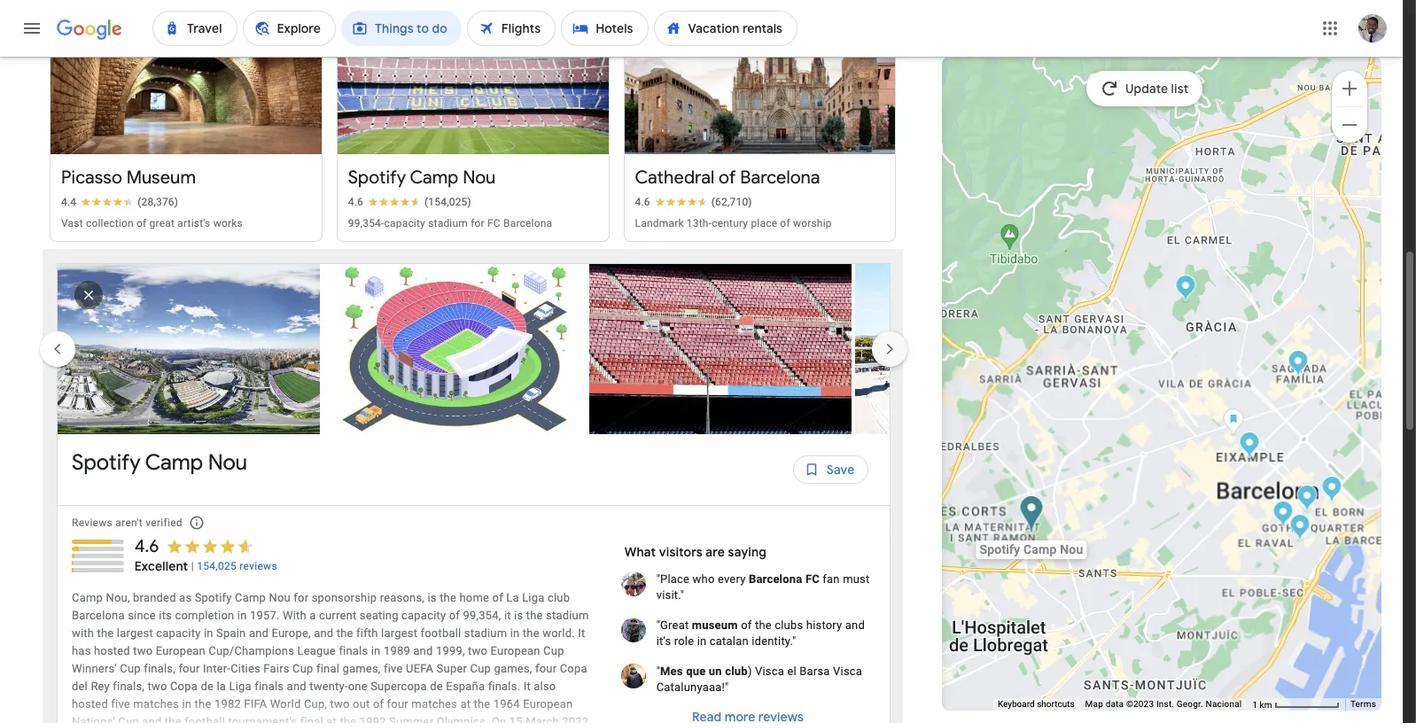 Task type: vqa. For each thing, say whether or not it's contained in the screenshot.
'2' within the the 2 hr 8 option
no



Task type: describe. For each thing, give the bounding box(es) containing it.
fc for barcelona
[[806, 573, 820, 586]]

of inside of the clubs history and it's role in catalan identity."
[[741, 619, 752, 632]]

in up spain
[[237, 609, 247, 622]]

4.4 out of 5 stars from 28,376 reviews image
[[61, 195, 178, 209]]

"great
[[657, 619, 689, 632]]

and inside of the clubs history and it's role in catalan identity."
[[845, 619, 865, 632]]

league
[[297, 645, 336, 658]]

1 horizontal spatial it
[[578, 627, 585, 640]]

twenty-
[[310, 680, 348, 693]]

museum
[[126, 167, 196, 189]]

close detail image
[[67, 274, 110, 317]]

finals.
[[488, 680, 521, 693]]

99,354-
[[348, 217, 384, 230]]

1 vertical spatial club
[[725, 665, 748, 678]]

la
[[506, 591, 519, 605]]

2 visca from the left
[[833, 665, 863, 678]]

nou,
[[106, 591, 130, 605]]

vast collection of great artist's works
[[61, 217, 243, 230]]

list
[[1171, 81, 1189, 97]]

of down home
[[449, 609, 460, 622]]

cathedral of barcelona image
[[1297, 485, 1318, 514]]

clubs
[[775, 619, 803, 632]]

99,354,
[[463, 609, 501, 622]]

4.6 for cathedral of barcelona
[[635, 196, 650, 209]]

1992
[[360, 716, 386, 723]]

camp nou, branded as spotify camp nou for sponsorship reasons, is the home of la liga club barcelona since its completion in 1957. with a current seating capacity of 99,354, it is the stadium with the largest capacity in spain and europe, and the fifth largest football stadium in the world. it has hosted two european cup/champions league finals in 1989 and 1999, two european cup winners' cup finals, four inter-cities fairs cup final games, five uefa super cup games, four copa del rey finals, two copa de la liga finals and twenty-one supercopa de españa finals. it also hosted five matches in the 1982 fifa world cup, two out of four matches at the 1964 european nations' cup and the football tournament's final at the 1992 summer olympics. on 15 marc
[[72, 591, 591, 723]]

1 matches from the left
[[133, 698, 179, 711]]

the left world.
[[523, 627, 540, 640]]

history
[[806, 619, 842, 632]]

0 vertical spatial capacity
[[384, 217, 425, 230]]

cities
[[231, 662, 261, 676]]

0 vertical spatial stadium
[[428, 217, 468, 230]]

european down also at the bottom left
[[523, 698, 573, 711]]

2 horizontal spatial spotify
[[348, 167, 406, 189]]

of left great
[[137, 217, 147, 230]]

one
[[348, 680, 368, 693]]

every
[[718, 573, 746, 586]]

of left la at the left bottom of the page
[[492, 591, 503, 605]]

que
[[686, 665, 706, 678]]

and up uefa
[[413, 645, 433, 658]]

who
[[693, 573, 715, 586]]

picasso
[[61, 167, 122, 189]]

works
[[213, 217, 243, 230]]

terms link
[[1351, 699, 1377, 709]]

barsa
[[800, 665, 830, 678]]

1 vertical spatial five
[[111, 698, 130, 711]]

0 horizontal spatial is
[[428, 591, 437, 605]]

un
[[709, 665, 722, 678]]

club inside camp nou, branded as spotify camp nou for sponsorship reasons, is the home of la liga club barcelona since its completion in 1957. with a current seating capacity of 99,354, it is the stadium with the largest capacity in spain and europe, and the fifth largest football stadium in the world. it has hosted two european cup/champions league finals in 1989 and 1999, two european cup winners' cup finals, four inter-cities fairs cup final games, five uefa super cup games, four copa del rey finals, two copa de la liga finals and twenty-one supercopa de españa finals. it also hosted five matches in the 1982 fifa world cup, two out of four matches at the 1964 european nations' cup and the football tournament's final at the 1992 summer olympics. on 15 marc
[[548, 591, 570, 605]]

excellent
[[134, 559, 188, 575]]

great
[[149, 217, 175, 230]]

0 vertical spatial football
[[421, 627, 461, 640]]

the inside of the clubs history and it's role in catalan identity."
[[755, 619, 772, 632]]

a
[[310, 609, 316, 622]]

in left 1982
[[182, 698, 192, 711]]

km
[[1260, 700, 1272, 710]]

save
[[827, 462, 855, 478]]

world
[[270, 698, 301, 711]]

barcelona inside camp nou, branded as spotify camp nou for sponsorship reasons, is the home of la liga club barcelona since its completion in 1957. with a current seating capacity of 99,354, it is the stadium with the largest capacity in spain and europe, and the fifth largest football stadium in the world. it has hosted two european cup/champions league finals in 1989 and 1999, two european cup winners' cup finals, four inter-cities fairs cup final games, five uefa super cup games, four copa del rey finals, two copa de la liga finals and twenty-one supercopa de españa finals. it also hosted five matches in the 1982 fifa world cup, two out of four matches at the 1964 european nations' cup and the football tournament's final at the 1992 summer olympics. on 15 marc
[[72, 609, 125, 622]]

since
[[128, 609, 156, 622]]

picasso museum
[[61, 167, 196, 189]]

el
[[788, 665, 797, 678]]

camp up "verified"
[[145, 450, 203, 476]]

2 largest from the left
[[381, 627, 418, 640]]

the right nations'
[[165, 716, 181, 723]]

2 vertical spatial stadium
[[464, 627, 507, 640]]

0 vertical spatial hosted
[[94, 645, 130, 658]]

visitors
[[659, 544, 703, 560]]

olympics.
[[437, 716, 489, 723]]

landmark
[[635, 217, 684, 230]]

reviews
[[240, 560, 277, 573]]

fan
[[823, 573, 840, 586]]

branded
[[133, 591, 176, 605]]

century
[[712, 217, 748, 230]]

"place who every barcelona fc
[[657, 573, 820, 586]]

update list
[[1125, 81, 1189, 97]]

european down it
[[491, 645, 540, 658]]

reviews
[[72, 517, 113, 529]]

in down completion
[[204, 627, 213, 640]]

nacional
[[1206, 699, 1242, 709]]

" mes que un club
[[657, 665, 748, 678]]

la pedrera-casa milà image
[[1224, 409, 1244, 437]]

cathedral of barcelona
[[635, 167, 820, 189]]

casa batlló image
[[1240, 432, 1260, 461]]

cup,
[[304, 698, 327, 711]]

zoom in map image
[[1339, 78, 1361, 99]]

uefa
[[406, 662, 434, 676]]

catalan
[[710, 635, 749, 648]]

on
[[492, 716, 507, 723]]

place
[[751, 217, 778, 230]]

1964
[[494, 698, 520, 711]]

european down the its
[[156, 645, 206, 658]]

verified
[[146, 517, 183, 529]]

next image
[[869, 328, 912, 371]]

sponsorship
[[312, 591, 377, 605]]

1 vertical spatial football
[[185, 716, 225, 723]]

the down 'current'
[[337, 627, 353, 640]]

of up '1992' at the bottom left of the page
[[373, 698, 384, 711]]

nou inside camp nou, branded as spotify camp nou for sponsorship reasons, is the home of la liga club barcelona since its completion in 1957. with a current seating capacity of 99,354, it is the stadium with the largest capacity in spain and europe, and the fifth largest football stadium in the world. it has hosted two european cup/champions league finals in 1989 and 1999, two european cup winners' cup finals, four inter-cities fairs cup final games, five uefa super cup games, four copa del rey finals, two copa de la liga finals and twenty-one supercopa de españa finals. it also hosted five matches in the 1982 fifa world cup, two out of four matches at the 1964 european nations' cup and the football tournament's final at the 1992 summer olympics. on 15 marc
[[269, 591, 291, 605]]

españa
[[446, 680, 485, 693]]

1 horizontal spatial for
[[471, 217, 485, 230]]

in inside of the clubs history and it's role in catalan identity."
[[697, 635, 707, 648]]

1 horizontal spatial four
[[387, 698, 409, 711]]

fairs
[[264, 662, 290, 676]]

for inside camp nou, branded as spotify camp nou for sponsorship reasons, is the home of la liga club barcelona since its completion in 1957. with a current seating capacity of 99,354, it is the stadium with the largest capacity in spain and europe, and the fifth largest football stadium in the world. it has hosted two european cup/champions league finals in 1989 and 1999, two european cup winners' cup finals, four inter-cities fairs cup final games, five uefa super cup games, four copa del rey finals, two copa de la liga finals and twenty-one supercopa de españa finals. it also hosted five matches in the 1982 fifa world cup, two out of four matches at the 1964 european nations' cup and the football tournament's final at the 1992 summer olympics. on 15 marc
[[294, 591, 309, 605]]

1 vertical spatial at
[[326, 716, 337, 723]]

1982
[[214, 698, 241, 711]]

fifth
[[356, 627, 378, 640]]

1 vertical spatial stadium
[[546, 609, 589, 622]]

the left 1982
[[195, 698, 211, 711]]

154,025
[[197, 560, 237, 573]]

la
[[217, 680, 226, 693]]

cup down world.
[[543, 645, 564, 658]]

camp left nou,
[[72, 591, 103, 605]]

and up league
[[314, 627, 334, 640]]

spain
[[216, 627, 246, 640]]

cup up españa
[[470, 662, 491, 676]]

1 horizontal spatial spotify camp nou
[[348, 167, 496, 189]]

summer
[[389, 716, 434, 723]]

and up the world
[[287, 680, 307, 693]]

and down '1957.'
[[249, 627, 269, 640]]

two right 1999, on the left
[[468, 645, 488, 658]]

data
[[1106, 699, 1124, 709]]

vast
[[61, 217, 83, 230]]

zoom out map image
[[1339, 114, 1361, 135]]

what
[[625, 544, 656, 560]]

picasso museum image
[[1322, 476, 1343, 505]]

1 visca from the left
[[755, 665, 785, 678]]

out
[[353, 698, 370, 711]]

map
[[1085, 699, 1104, 709]]

completion
[[175, 609, 234, 622]]

landmark 13th-century place of worship
[[635, 217, 832, 230]]

) visca el barsa visca catalunyaaa!"
[[657, 665, 863, 694]]

artist's
[[178, 217, 211, 230]]

must
[[843, 573, 870, 586]]

supercopa
[[371, 680, 427, 693]]

1 vertical spatial capacity
[[402, 609, 446, 622]]

collection
[[86, 217, 134, 230]]

la sagrada familia image
[[1289, 350, 1309, 379]]

of right place
[[780, 217, 790, 230]]

mercado de la boqueria image
[[1273, 501, 1294, 530]]

(62,710)
[[712, 196, 752, 209]]

shortcuts
[[1037, 699, 1075, 709]]

of up (62,710)
[[719, 167, 736, 189]]

excellent | 154,025 reviews
[[134, 559, 277, 575]]



Task type: locate. For each thing, give the bounding box(es) containing it.
tournament's
[[228, 716, 297, 723]]

2 de from the left
[[430, 680, 443, 693]]

and right history
[[845, 619, 865, 632]]

previous image
[[36, 328, 79, 371]]

at up olympics.
[[460, 698, 471, 711]]

stadium up world.
[[546, 609, 589, 622]]

1 horizontal spatial copa
[[560, 662, 587, 676]]

"
[[657, 665, 660, 678]]

2 matches from the left
[[412, 698, 457, 711]]

games, up one
[[343, 662, 381, 676]]

2 horizontal spatial 4.6
[[635, 196, 650, 209]]

in down fifth
[[371, 645, 381, 658]]

inst.
[[1157, 699, 1175, 709]]

1 vertical spatial spotify camp nou
[[72, 450, 247, 476]]

two right rey
[[148, 680, 167, 693]]

0 horizontal spatial nou
[[208, 450, 247, 476]]

spotify
[[348, 167, 406, 189], [72, 450, 141, 476], [195, 591, 232, 605]]

football down 1982
[[185, 716, 225, 723]]

largest up 1989
[[381, 627, 418, 640]]

super
[[437, 662, 467, 676]]

four up also at the bottom left
[[535, 662, 557, 676]]

"great museum
[[657, 619, 738, 632]]

1 games, from the left
[[343, 662, 381, 676]]

in down "great museum on the bottom of the page
[[697, 635, 707, 648]]

visit."
[[657, 589, 684, 602]]

its
[[159, 609, 172, 622]]

1957.
[[250, 609, 280, 622]]

cathedral
[[635, 167, 715, 189]]

liga right la at the left bottom of the page
[[522, 591, 545, 605]]

0 horizontal spatial four
[[179, 662, 200, 676]]

1 vertical spatial copa
[[170, 680, 198, 693]]

1989
[[384, 645, 410, 658]]

capacity
[[384, 217, 425, 230], [402, 609, 446, 622], [156, 627, 201, 640]]

worship
[[793, 217, 832, 230]]

1999,
[[436, 645, 465, 658]]

2 vertical spatial nou
[[269, 591, 291, 605]]

1 vertical spatial spotify
[[72, 450, 141, 476]]

2 games, from the left
[[494, 662, 532, 676]]

0 vertical spatial is
[[428, 591, 437, 605]]

football
[[421, 627, 461, 640], [185, 716, 225, 723]]

the up identity."
[[755, 619, 772, 632]]

european
[[156, 645, 206, 658], [491, 645, 540, 658], [523, 698, 573, 711]]

spotify camp nou element
[[72, 449, 247, 491]]

nou up reviews aren't verified icon
[[208, 450, 247, 476]]

0 vertical spatial nou
[[463, 167, 496, 189]]

13th-
[[687, 217, 712, 230]]

finals, right rey
[[113, 680, 145, 693]]

and
[[845, 619, 865, 632], [249, 627, 269, 640], [314, 627, 334, 640], [413, 645, 433, 658], [287, 680, 307, 693], [142, 716, 162, 723]]

0 horizontal spatial football
[[185, 716, 225, 723]]

1 vertical spatial liga
[[229, 680, 252, 693]]

0 horizontal spatial finals
[[255, 680, 284, 693]]

0 horizontal spatial liga
[[229, 680, 252, 693]]

spotify camp nou up 4.6 out of 5 stars from 154,025 reviews image
[[348, 167, 496, 189]]

1 horizontal spatial games,
[[494, 662, 532, 676]]

0 vertical spatial finals,
[[144, 662, 175, 676]]

0 horizontal spatial club
[[548, 591, 570, 605]]

copa left la
[[170, 680, 198, 693]]

1 largest from the left
[[117, 627, 153, 640]]

it right world.
[[578, 627, 585, 640]]

0 vertical spatial copa
[[560, 662, 587, 676]]

1 horizontal spatial nou
[[269, 591, 291, 605]]

are
[[706, 544, 725, 560]]

fan must visit."
[[657, 573, 870, 602]]

cup right nations'
[[118, 716, 139, 723]]

copa down world.
[[560, 662, 587, 676]]

winners'
[[72, 662, 117, 676]]

stadium down '(154,025)'
[[428, 217, 468, 230]]

nations'
[[72, 716, 115, 723]]

main menu image
[[21, 18, 43, 39]]

saying
[[728, 544, 767, 560]]

catalunyaaa!"
[[657, 681, 729, 694]]

|
[[191, 560, 194, 573]]

has
[[72, 645, 91, 658]]

4.6 up 'landmark'
[[635, 196, 650, 209]]

spotify camp nou image
[[1020, 496, 1044, 535]]

2 horizontal spatial nou
[[463, 167, 496, 189]]

0 vertical spatial spotify
[[348, 167, 406, 189]]

1 vertical spatial finals
[[255, 680, 284, 693]]

four left inter-
[[179, 662, 200, 676]]

2 horizontal spatial four
[[535, 662, 557, 676]]

five up nations'
[[111, 698, 130, 711]]

spotify up completion
[[195, 591, 232, 605]]

spotify inside camp nou, branded as spotify camp nou for sponsorship reasons, is the home of la liga club barcelona since its completion in 1957. with a current seating capacity of 99,354, it is the stadium with the largest capacity in spain and europe, and the fifth largest football stadium in the world. it has hosted two european cup/champions league finals in 1989 and 1999, two european cup winners' cup finals, four inter-cities fairs cup final games, five uefa super cup games, four copa del rey finals, two copa de la liga finals and twenty-one supercopa de españa finals. it also hosted five matches in the 1982 fifa world cup, two out of four matches at the 1964 european nations' cup and the football tournament's final at the 1992 summer olympics. on 15 marc
[[195, 591, 232, 605]]

at
[[460, 698, 471, 711], [326, 716, 337, 723]]

de
[[201, 680, 214, 693], [430, 680, 443, 693]]

the left home
[[440, 591, 457, 605]]

hosted up nations'
[[72, 698, 108, 711]]

0 vertical spatial for
[[471, 217, 485, 230]]

stadium down the 99,354,
[[464, 627, 507, 640]]

home
[[460, 591, 489, 605]]

five down 1989
[[384, 662, 403, 676]]

1 horizontal spatial is
[[514, 609, 523, 622]]

1 vertical spatial hosted
[[72, 698, 108, 711]]

finals down fifth
[[339, 645, 368, 658]]

capacity down reasons,
[[402, 609, 446, 622]]

0 horizontal spatial visca
[[755, 665, 785, 678]]

keyboard shortcuts
[[998, 699, 1075, 709]]

update
[[1125, 81, 1168, 97]]

cup right winners'
[[120, 662, 141, 676]]

reviews aren't verified image
[[175, 502, 218, 544]]

it left also at the bottom left
[[524, 680, 531, 693]]

0 horizontal spatial fc
[[488, 217, 501, 230]]

camp up '(154,025)'
[[410, 167, 459, 189]]

0 horizontal spatial 4.6
[[134, 536, 159, 558]]

spotify camp nou up "verified"
[[72, 450, 247, 476]]

)
[[748, 665, 752, 678]]

1 horizontal spatial de
[[430, 680, 443, 693]]

club up world.
[[548, 591, 570, 605]]

1 de from the left
[[201, 680, 214, 693]]

4.6 inside the 4.6 out of 5 stars from 62,710 reviews image
[[635, 196, 650, 209]]

visca right barsa
[[833, 665, 863, 678]]

two down twenty-
[[330, 698, 350, 711]]

final down the cup,
[[300, 716, 323, 723]]

final
[[316, 662, 340, 676], [300, 716, 323, 723]]

for up with
[[294, 591, 309, 605]]

"place
[[657, 573, 690, 586]]

at down the cup,
[[326, 716, 337, 723]]

finals,
[[144, 662, 175, 676], [113, 680, 145, 693]]

capacity down the its
[[156, 627, 201, 640]]

4.6 inside 4.6 out of 5 stars from 154,025 reviews image
[[348, 196, 363, 209]]

map data ©2023 inst. geogr. nacional
[[1085, 699, 1242, 709]]

largest down since
[[117, 627, 153, 640]]

cup
[[543, 645, 564, 658], [120, 662, 141, 676], [293, 662, 313, 676], [470, 662, 491, 676], [118, 716, 139, 723]]

1 vertical spatial finals,
[[113, 680, 145, 693]]

it
[[504, 609, 511, 622]]

4.6 up 99,354-
[[348, 196, 363, 209]]

1 vertical spatial for
[[294, 591, 309, 605]]

nou up '(154,025)'
[[463, 167, 496, 189]]

4.6 out of 5 stars from 154,025 reviews image
[[348, 195, 471, 209]]

0 vertical spatial final
[[316, 662, 340, 676]]

(154,025)
[[425, 196, 471, 209]]

camp up '1957.'
[[235, 591, 266, 605]]

aren't
[[116, 517, 143, 529]]

two down since
[[133, 645, 153, 658]]

0 vertical spatial fc
[[488, 217, 501, 230]]

reasons,
[[380, 591, 425, 605]]

0 vertical spatial finals
[[339, 645, 368, 658]]

the down españa
[[474, 698, 491, 711]]

capacity down 4.6 out of 5 stars from 154,025 reviews image
[[384, 217, 425, 230]]

keyboard shortcuts button
[[998, 699, 1075, 711]]

15
[[510, 716, 523, 723]]

1 horizontal spatial largest
[[381, 627, 418, 640]]

0 horizontal spatial de
[[201, 680, 214, 693]]

4.6 for spotify camp nou
[[348, 196, 363, 209]]

the
[[440, 591, 457, 605], [526, 609, 543, 622], [755, 619, 772, 632], [97, 627, 114, 640], [337, 627, 353, 640], [523, 627, 540, 640], [195, 698, 211, 711], [474, 698, 491, 711], [165, 716, 181, 723], [340, 716, 357, 723]]

map region
[[736, 0, 1416, 723]]

list item
[[589, 152, 855, 547], [324, 218, 589, 481], [19, 264, 359, 435], [855, 264, 1121, 435]]

4.6 inside 4.6 out of 5 stars from 154,025 reviews. excellent. element
[[134, 536, 159, 558]]

1 vertical spatial fc
[[806, 573, 820, 586]]

nou up with
[[269, 591, 291, 605]]

0 horizontal spatial games,
[[343, 662, 381, 676]]

fifa
[[244, 698, 267, 711]]

the right the with
[[97, 627, 114, 640]]

in down it
[[510, 627, 520, 640]]

finals
[[339, 645, 368, 658], [255, 680, 284, 693]]

1 horizontal spatial liga
[[522, 591, 545, 605]]

1 horizontal spatial matches
[[412, 698, 457, 711]]

0 horizontal spatial five
[[111, 698, 130, 711]]

0 horizontal spatial copa
[[170, 680, 198, 693]]

fc for for
[[488, 217, 501, 230]]

1 horizontal spatial 4.6
[[348, 196, 363, 209]]

with
[[72, 627, 94, 640]]

liga down cities on the bottom of the page
[[229, 680, 252, 693]]

reviews aren't verified
[[72, 517, 183, 529]]

1 horizontal spatial football
[[421, 627, 461, 640]]

1 horizontal spatial spotify
[[195, 591, 232, 605]]

five
[[384, 662, 403, 676], [111, 698, 130, 711]]

de down super
[[430, 680, 443, 693]]

the down the out
[[340, 716, 357, 723]]

154,025 reviews link
[[197, 560, 277, 574]]

0 vertical spatial club
[[548, 591, 570, 605]]

0 horizontal spatial largest
[[117, 627, 153, 640]]

0 horizontal spatial it
[[524, 680, 531, 693]]

role
[[674, 635, 694, 648]]

cup/champions
[[209, 645, 294, 658]]

finals, down the its
[[144, 662, 175, 676]]

games, up finals. at the left of the page
[[494, 662, 532, 676]]

it's
[[657, 635, 671, 648]]

spotify up reviews
[[72, 450, 141, 476]]

for down '(154,025)'
[[471, 217, 485, 230]]

final up twenty-
[[316, 662, 340, 676]]

0 horizontal spatial for
[[294, 591, 309, 605]]

0 horizontal spatial at
[[326, 716, 337, 723]]

4.6 out of 5 stars from 154,025 reviews. excellent. element
[[134, 536, 277, 575]]

finals down "fairs"
[[255, 680, 284, 693]]

1 horizontal spatial fc
[[806, 573, 820, 586]]

1 horizontal spatial five
[[384, 662, 403, 676]]

0 horizontal spatial spotify camp nou
[[72, 450, 247, 476]]

and right nations'
[[142, 716, 162, 723]]

4.6 out of 5 stars from 62,710 reviews image
[[635, 195, 752, 209]]

cup down league
[[293, 662, 313, 676]]

also
[[534, 680, 556, 693]]

club
[[548, 591, 570, 605], [725, 665, 748, 678]]

0 horizontal spatial matches
[[133, 698, 179, 711]]

1 horizontal spatial club
[[725, 665, 748, 678]]

club right un
[[725, 665, 748, 678]]

list
[[19, 152, 1121, 547]]

four down supercopa
[[387, 698, 409, 711]]

la rambla image
[[1290, 514, 1311, 543]]

2 vertical spatial spotify
[[195, 591, 232, 605]]

0 vertical spatial five
[[384, 662, 403, 676]]

0 vertical spatial liga
[[522, 591, 545, 605]]

of the clubs history and it's role in catalan identity."
[[657, 619, 865, 648]]

keyboard
[[998, 699, 1035, 709]]

0 horizontal spatial spotify
[[72, 450, 141, 476]]

rey
[[91, 680, 110, 693]]

hosted up winners'
[[94, 645, 130, 658]]

2 vertical spatial capacity
[[156, 627, 201, 640]]

football up 1999, on the left
[[421, 627, 461, 640]]

0 vertical spatial it
[[578, 627, 585, 640]]

four
[[179, 662, 200, 676], [535, 662, 557, 676], [387, 698, 409, 711]]

1 vertical spatial is
[[514, 609, 523, 622]]

0 vertical spatial at
[[460, 698, 471, 711]]

terms
[[1351, 699, 1377, 709]]

visca right )
[[755, 665, 785, 678]]

©2023
[[1127, 699, 1154, 709]]

is right it
[[514, 609, 523, 622]]

update list button
[[1086, 71, 1203, 106]]

4.6
[[348, 196, 363, 209], [635, 196, 650, 209], [134, 536, 159, 558]]

1 vertical spatial nou
[[208, 450, 247, 476]]

4.6 up excellent
[[134, 536, 159, 558]]

1 horizontal spatial finals
[[339, 645, 368, 658]]

1 vertical spatial it
[[524, 680, 531, 693]]

park güell image
[[1176, 275, 1196, 304]]

the right it
[[526, 609, 543, 622]]

spotify up 4.6 out of 5 stars from 154,025 reviews image
[[348, 167, 406, 189]]

1 horizontal spatial at
[[460, 698, 471, 711]]

1 vertical spatial final
[[300, 716, 323, 723]]

0 vertical spatial spotify camp nou
[[348, 167, 496, 189]]

is right reasons,
[[428, 591, 437, 605]]

1 horizontal spatial visca
[[833, 665, 863, 678]]

europe,
[[272, 627, 311, 640]]

geogr.
[[1177, 699, 1204, 709]]

de left la
[[201, 680, 214, 693]]

of up catalan
[[741, 619, 752, 632]]



